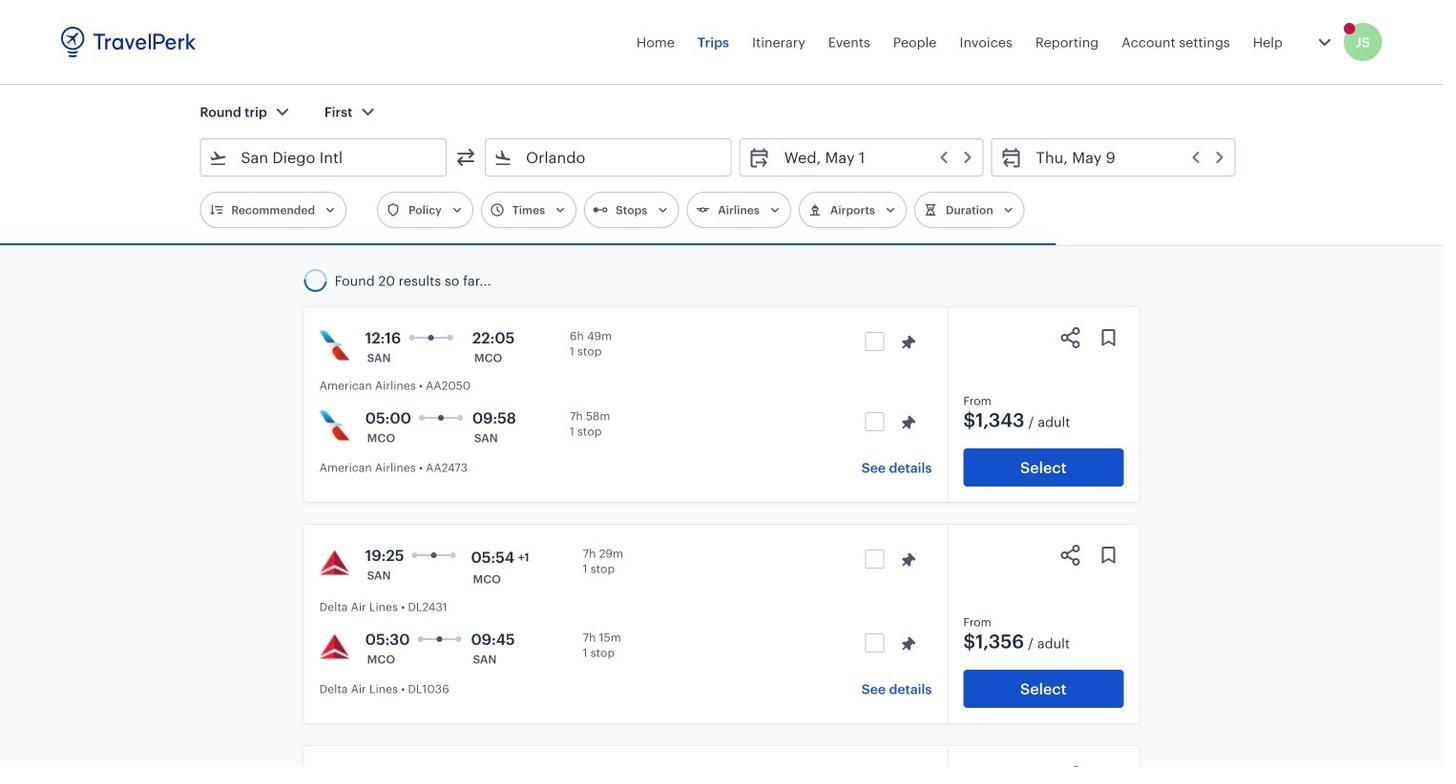 Task type: vqa. For each thing, say whether or not it's contained in the screenshot.
Delta Air Lines icon
yes



Task type: locate. For each thing, give the bounding box(es) containing it.
0 vertical spatial delta air lines image
[[319, 548, 350, 578]]

delta air lines image
[[319, 548, 350, 578], [319, 632, 350, 662]]

From search field
[[227, 142, 421, 173]]

Return field
[[1023, 142, 1227, 173]]

1 vertical spatial delta air lines image
[[319, 632, 350, 662]]



Task type: describe. For each thing, give the bounding box(es) containing it.
american airlines image
[[319, 330, 350, 361]]

american airlines image
[[319, 410, 350, 441]]

To search field
[[513, 142, 706, 173]]

Depart field
[[771, 142, 975, 173]]

1 delta air lines image from the top
[[319, 548, 350, 578]]

2 delta air lines image from the top
[[319, 632, 350, 662]]



